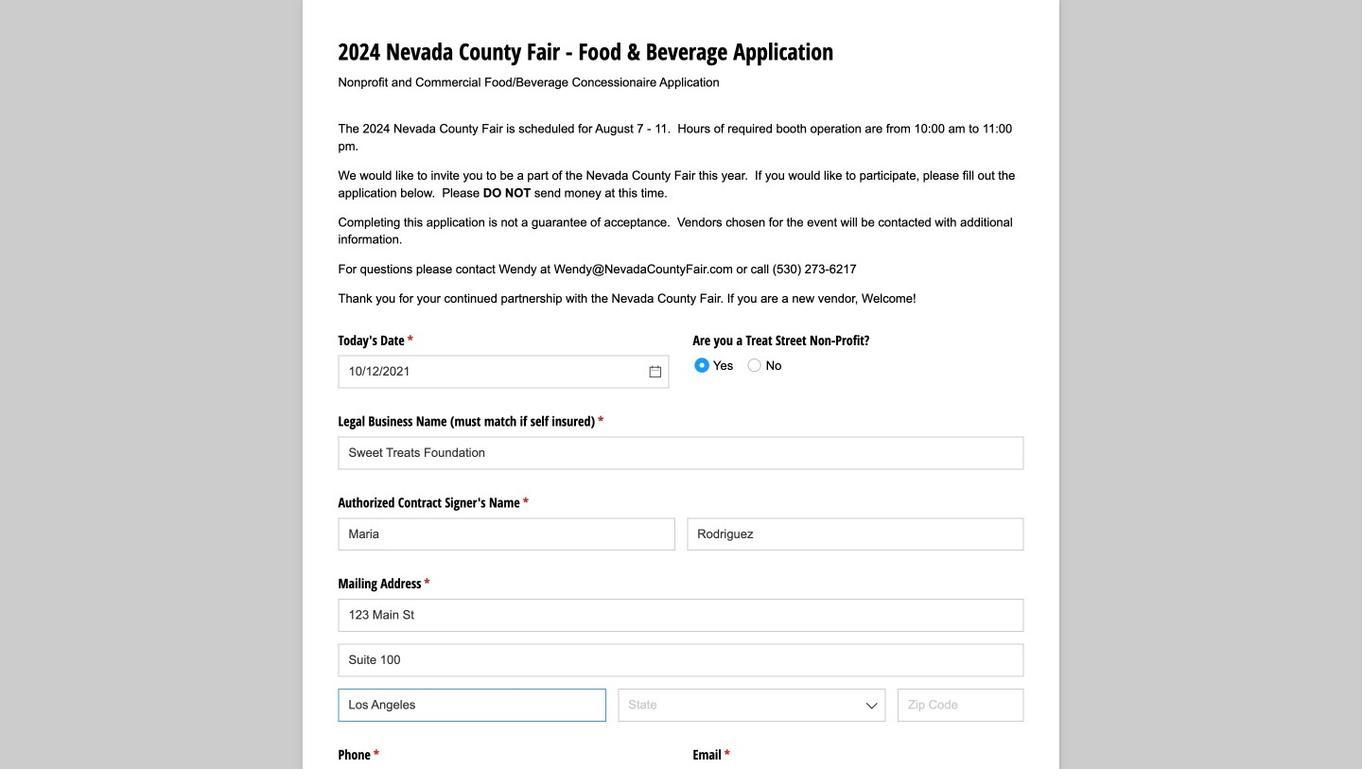 Task type: locate. For each thing, give the bounding box(es) containing it.
First text field
[[338, 518, 676, 551]]

None radio
[[689, 351, 746, 379]]

None radio
[[742, 351, 782, 379]]

None text field
[[338, 356, 670, 389], [338, 437, 1025, 470], [338, 356, 670, 389], [338, 437, 1025, 470]]



Task type: describe. For each thing, give the bounding box(es) containing it.
Address Line 2 text field
[[338, 644, 1025, 677]]

City text field
[[338, 689, 607, 722]]

Zip Code text field
[[898, 689, 1025, 722]]

State text field
[[618, 689, 886, 722]]

Address Line 1 text field
[[338, 599, 1025, 632]]

Last text field
[[687, 518, 1025, 551]]



